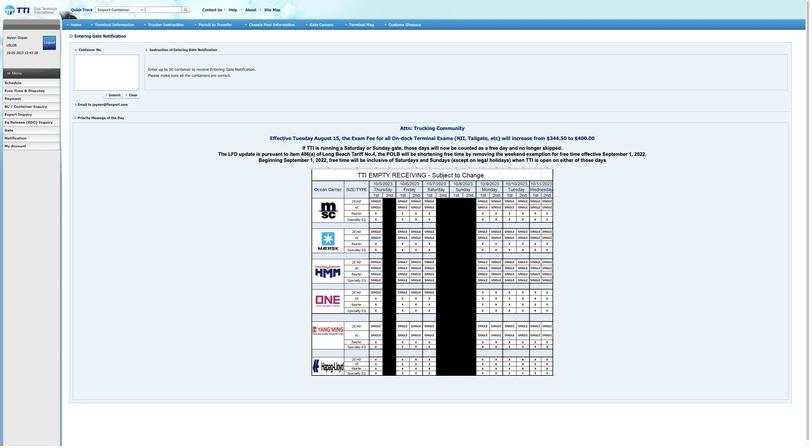 Task type: locate. For each thing, give the bounding box(es) containing it.
gate camera
[[310, 22, 334, 27]]

gate left camera
[[310, 22, 319, 27]]

0 horizontal spatial information
[[112, 22, 135, 27]]

terminal
[[95, 22, 111, 27], [350, 22, 366, 27]]

eq
[[5, 120, 9, 124]]

quick
[[71, 8, 81, 12]]

gate for gate camera
[[310, 22, 319, 27]]

permit
[[199, 22, 211, 27]]

terminal for terminal map
[[350, 22, 366, 27]]

chassis
[[249, 22, 263, 27]]

chassis pool information
[[249, 22, 295, 27]]

terminal map
[[350, 22, 374, 27]]

None text field
[[146, 7, 182, 13]]

map
[[273, 8, 281, 12], [367, 22, 374, 27]]

0 vertical spatial gate
[[310, 22, 319, 27]]

time
[[14, 89, 23, 93]]

information
[[112, 22, 135, 27], [273, 22, 295, 27]]

account
[[11, 144, 26, 148]]

trucker
[[148, 22, 162, 27]]

inquiry for container
[[33, 105, 47, 108]]

export inquiry link
[[3, 111, 60, 119]]

0 vertical spatial map
[[273, 8, 281, 12]]

about
[[246, 8, 256, 12]]

inquiry right (edo)
[[39, 120, 53, 124]]

uslgb
[[7, 43, 16, 47]]

inquiry
[[33, 105, 47, 108], [18, 112, 32, 116], [39, 120, 53, 124]]

0 horizontal spatial map
[[273, 8, 281, 12]]

1 horizontal spatial gate
[[310, 22, 319, 27]]

camera
[[320, 22, 334, 27]]

quick track
[[71, 8, 93, 12]]

release
[[10, 120, 25, 124]]

gate
[[310, 22, 319, 27], [5, 128, 13, 132]]

jayson gispan
[[7, 36, 28, 40]]

notification
[[5, 136, 26, 140]]

0 horizontal spatial terminal
[[95, 22, 111, 27]]

1 vertical spatial map
[[367, 22, 374, 27]]

1 terminal from the left
[[95, 22, 111, 27]]

2 vertical spatial inquiry
[[39, 120, 53, 124]]

contact us link
[[203, 8, 222, 12]]

1 horizontal spatial map
[[367, 22, 374, 27]]

0 horizontal spatial gate
[[5, 128, 13, 132]]

map right "site"
[[273, 8, 281, 12]]

help
[[229, 8, 237, 12]]

track
[[83, 8, 93, 12]]

0 vertical spatial inquiry
[[33, 105, 47, 108]]

05-
[[11, 51, 16, 55]]

2 terminal from the left
[[350, 22, 366, 27]]

inquiry down payment link
[[33, 105, 47, 108]]

transfer
[[217, 22, 232, 27]]

1 horizontal spatial terminal
[[350, 22, 366, 27]]

10-
[[7, 51, 11, 55]]

inquiry down bl / container inquiry on the left of the page
[[18, 112, 32, 116]]

permit to transfer
[[199, 22, 232, 27]]

(edo)
[[26, 120, 38, 124]]

my
[[5, 144, 10, 148]]

&
[[24, 89, 27, 93]]

terminal for terminal information
[[95, 22, 111, 27]]

contact us
[[203, 8, 222, 12]]

inquiry for (edo)
[[39, 120, 53, 124]]

about link
[[246, 8, 256, 12]]

glossary
[[406, 22, 422, 27]]

help link
[[229, 8, 237, 12]]

gate down eq
[[5, 128, 13, 132]]

jayson
[[7, 36, 17, 40]]

instruction
[[163, 22, 184, 27]]

payment link
[[3, 95, 60, 103]]

notification link
[[3, 134, 60, 142]]

1 vertical spatial inquiry
[[18, 112, 32, 116]]

map left customs
[[367, 22, 374, 27]]

1 horizontal spatial information
[[273, 22, 295, 27]]

eq release (edo) inquiry link
[[3, 119, 60, 126]]

my account
[[5, 144, 26, 148]]

schedule
[[5, 81, 22, 85]]

1 information from the left
[[112, 22, 135, 27]]

10-05-2023 12:43:28
[[7, 51, 38, 55]]

gispan
[[18, 36, 28, 40]]

1 vertical spatial gate
[[5, 128, 13, 132]]



Task type: describe. For each thing, give the bounding box(es) containing it.
gate link
[[3, 126, 60, 134]]

/
[[10, 105, 13, 108]]

bl / container inquiry link
[[3, 103, 60, 111]]

customs
[[389, 22, 405, 27]]

login image
[[43, 36, 56, 50]]

bl / container inquiry
[[5, 105, 47, 108]]

site
[[265, 8, 272, 12]]

export inquiry
[[5, 112, 32, 116]]

terminal information
[[95, 22, 135, 27]]

to
[[212, 22, 216, 27]]

gate for gate
[[5, 128, 13, 132]]

customs glossary
[[389, 22, 422, 27]]

free time & disputes
[[5, 89, 45, 93]]

map for site map
[[273, 8, 281, 12]]

contact
[[203, 8, 217, 12]]

container
[[14, 105, 32, 108]]

export
[[5, 112, 17, 116]]

pool
[[264, 22, 272, 27]]

disputes
[[28, 89, 45, 93]]

2 information from the left
[[273, 22, 295, 27]]

map for terminal map
[[367, 22, 374, 27]]

payment
[[5, 97, 21, 101]]

free time & disputes link
[[3, 87, 60, 95]]

bl
[[5, 105, 9, 108]]

schedule link
[[3, 79, 60, 87]]

eq release (edo) inquiry
[[5, 120, 53, 124]]

site map link
[[265, 8, 281, 12]]

home
[[71, 22, 81, 27]]

2023
[[16, 51, 24, 55]]

us
[[218, 8, 222, 12]]

12:43:28
[[25, 51, 38, 55]]

free
[[5, 89, 13, 93]]

my account link
[[3, 142, 60, 150]]

trucker instruction
[[148, 22, 184, 27]]

site map
[[265, 8, 281, 12]]



Task type: vqa. For each thing, say whether or not it's contained in the screenshot.
10-11-2023 13:07:22
no



